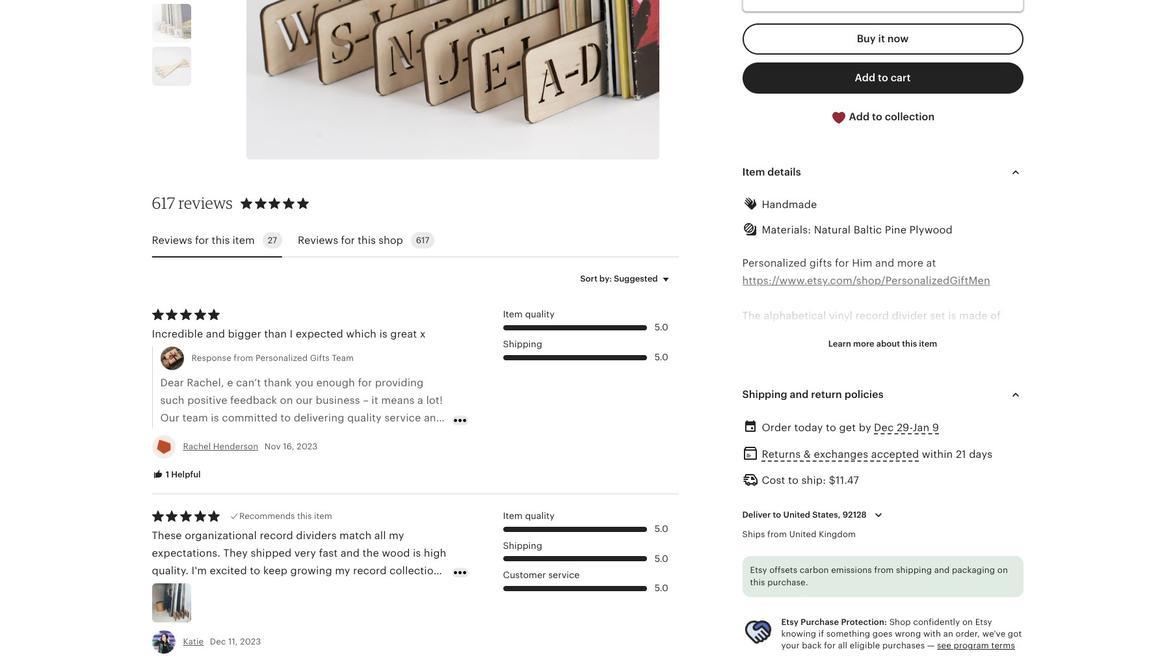 Task type: vqa. For each thing, say whether or not it's contained in the screenshot.
Shipping in the dropdown button
yes



Task type: describe. For each thing, give the bounding box(es) containing it.
1 vertical spatial 2023
[[240, 637, 261, 647]]

very
[[295, 547, 316, 560]]

than
[[264, 328, 287, 340]]

are inside dear rachel, e can't thank you enough for providing such positive feedback on our business  – it means a lot! our team is committed to delivering quality service and handcrafting high-quality and heart-warming gifts. we are delighted that the dividers met your expectations.
[[160, 448, 176, 460]]

nov
[[265, 441, 281, 451]]

1 vertical spatial item
[[503, 309, 523, 320]]

&
[[804, 448, 811, 461]]

0 vertical spatial a-
[[801, 575, 812, 588]]

is inside these organizational record dividers match all my expectations. they shipped very fast and the wood is high quality. i'm excited to keep growing my record collection and this will help me easily pull and put back records as i listen. thank you!
[[413, 547, 421, 560]]

and inside dropdown button
[[790, 388, 809, 401]]

0 horizontal spatial vinyl
[[829, 310, 853, 322]]

order today to get by dec 29-jan 9
[[762, 422, 940, 434]]

policies
[[845, 388, 884, 401]]

1 horizontal spatial service
[[549, 570, 580, 581]]

record down him.
[[770, 398, 804, 411]]

united for from
[[790, 529, 817, 539]]

0 vertical spatial gift
[[978, 363, 995, 375]]

gifts.
[[391, 430, 417, 442]]

dear rachel, e can't thank you enough for providing such positive feedback on our business  – it means a lot! our team is committed to delivering quality service and handcrafting high-quality and heart-warming gifts. we are delighted that the dividers met your expectations.
[[160, 377, 443, 460]]

set left 26 at the bottom
[[749, 611, 768, 623]]

all inside these organizational record dividers match all my expectations. they shipped very fast and the wood is high quality. i'm excited to keep growing my record collection and this will help me easily pull and put back records as i listen. thank you!
[[375, 530, 386, 542]]

divider inside different set sizes: - set of 6:  a-d,  e-i,  j-m,  n-r,  s-v,  w-z - set of 13 - two letters pr divider: a-b,  c-d, etc - set of 26 - one letter per divider
[[882, 611, 918, 623]]

feedback
[[230, 394, 277, 407]]

2 horizontal spatial vinyl
[[969, 469, 993, 482]]

one
[[810, 611, 830, 623]]

help inside these organizational record dividers match all my expectations. they shipped very fast and the wood is high quality. i'm excited to keep growing my record collection and this will help me easily pull and put back records as i listen. thank you!
[[215, 583, 237, 595]]

this down reviews
[[212, 234, 230, 246]]

purchases
[[883, 641, 925, 651]]

0 vertical spatial 2023
[[297, 441, 318, 451]]

set inside 'note: you must choose the number of dividers in set options menu.'
[[997, 505, 1016, 517]]

etsy inside the shop confidently on etsy knowing if something goes wrong with an order, we've got your back for all eligible purchases —
[[976, 617, 993, 627]]

617 reviews
[[152, 193, 233, 213]]

dividers inside these organizational record dividers match all my expectations. they shipped very fast and the wood is high quality. i'm excited to keep growing my record collection and this will help me easily pull and put back records as i listen. thank you!
[[296, 530, 337, 542]]

2 5.0 from the top
[[655, 352, 669, 362]]

katie link
[[183, 637, 204, 647]]

durable inside these functional and durable dividers are an excellent personalized gift for any vinyl lover or a necessar
[[852, 646, 891, 658]]

shipping and return policies button
[[731, 379, 1035, 411]]

1 item quality from the top
[[503, 309, 555, 320]]

e
[[227, 377, 233, 389]]

and down "match"
[[341, 547, 360, 560]]

excited
[[210, 565, 247, 577]]

is inside dear rachel, e can't thank you enough for providing such positive feedback on our business  – it means a lot! our team is committed to delivering quality service and handcrafting high-quality and heart-warming gifts. we are delighted that the dividers met your expectations.
[[211, 412, 219, 425]]

1 of from the top
[[771, 575, 786, 588]]

personalized gifts for him and more at https://www.etsy.com/shop/personalizedgiftmen
[[743, 257, 991, 287]]

plywood.
[[845, 328, 891, 340]]

handcrafting
[[160, 430, 226, 442]]

rachel
[[183, 441, 211, 451]]

n-
[[867, 575, 878, 588]]

3 5.0 from the top
[[655, 524, 669, 534]]

add to cart button
[[743, 62, 1024, 93]]

letters
[[831, 593, 863, 605]]

thank
[[185, 600, 216, 613]]

to left the get on the bottom right of page
[[826, 422, 837, 434]]

to inside the alphabetical vinyl record divider set is made of high-quality natural plywood. functional and durable lp album separators will help to organize your album collection neatly. marker tabs are an excellent gift idea for him. vinyl record shelf organizers can be used both vertically and horizontally. double-sided. original christmas, anniversary, or birthday gift for your friend, boyfriend, husband, dad, or any vinyl lover.
[[894, 345, 904, 358]]

these organizational record dividers match all my expectations. they shipped very fast and the wood is high quality. i'm excited to keep growing my record collection and this will help me easily pull and put back records as i listen. thank you!
[[152, 530, 447, 613]]

materials: natural baltic pine plywood
[[762, 224, 953, 236]]

can't
[[236, 377, 261, 389]]

the inside dear rachel, e can't thank you enough for providing such positive feedback on our business  – it means a lot! our team is committed to delivering quality service and handcrafting high-quality and heart-warming gifts. we are delighted that the dividers met your expectations.
[[254, 448, 270, 460]]

personalized
[[743, 664, 808, 664]]

1 horizontal spatial d,
[[956, 593, 966, 605]]

program
[[954, 641, 990, 651]]

view details of this review photo by katie image
[[152, 584, 191, 623]]

add to collection
[[847, 110, 935, 123]]

$
[[829, 475, 836, 487]]

personalized inside "personalized gifts for him and more at https://www.etsy.com/shop/personalizedgiftmen"
[[743, 257, 807, 269]]

gifts
[[310, 353, 330, 363]]

any inside the alphabetical vinyl record divider set is made of high-quality natural plywood. functional and durable lp album separators will help to organize your album collection neatly. marker tabs are an excellent gift idea for him. vinyl record shelf organizers can be used both vertically and horizontally. double-sided. original christmas, anniversary, or birthday gift for your friend, boyfriend, husband, dad, or any vinyl lover.
[[948, 469, 966, 482]]

to inside these organizational record dividers match all my expectations. they shipped very fast and the wood is high quality. i'm excited to keep growing my record collection and this will help me easily pull and put back records as i listen. thank you!
[[250, 565, 260, 577]]

1 album from the left
[[758, 345, 789, 358]]

and down delivering
[[292, 430, 311, 442]]

katie
[[183, 637, 204, 647]]

for inside these functional and durable dividers are an excellent personalized gift for any vinyl lover or a necessar
[[831, 664, 845, 664]]

an inside the shop confidently on etsy knowing if something goes wrong with an order, we've got your back for all eligible purchases —
[[944, 629, 954, 639]]

our
[[160, 412, 180, 425]]

or inside these functional and durable dividers are an excellent personalized gift for any vinyl lover or a necessar
[[923, 664, 934, 664]]

today
[[795, 422, 823, 434]]

vinyl record dividers separators lp collection organizer image 8 image
[[152, 47, 191, 86]]

note: you must choose the number of dividers in set options menu.
[[743, 505, 1016, 535]]

1 vertical spatial or
[[935, 469, 946, 482]]

cost to ship: $ 11.47
[[762, 475, 860, 487]]

2 vertical spatial item
[[503, 511, 523, 521]]

protection:
[[842, 617, 888, 627]]

1 horizontal spatial a-
[[921, 593, 932, 605]]

bigger
[[228, 328, 261, 340]]

vinyl record dividers separators lp collection organizer image 7 image
[[152, 4, 191, 43]]

such
[[160, 394, 185, 407]]

pr
[[866, 593, 877, 605]]

tabs
[[870, 363, 892, 375]]

on inside etsy offsets carbon emissions from shipping and packaging on this purchase.
[[998, 565, 1008, 575]]

service inside dear rachel, e can't thank you enough for providing such positive feedback on our business  – it means a lot! our team is committed to delivering quality service and handcrafting high-quality and heart-warming gifts. we are delighted that the dividers met your expectations.
[[385, 412, 421, 425]]

husband,
[[860, 469, 907, 482]]

number
[[886, 505, 926, 517]]

this inside these organizational record dividers match all my expectations. they shipped very fast and the wood is high quality. i'm excited to keep growing my record collection and this will help me easily pull and put back records as i listen. thank you!
[[174, 583, 192, 595]]

29-
[[897, 422, 913, 434]]

z
[[926, 575, 932, 588]]

i'm
[[192, 565, 207, 577]]

return
[[812, 388, 842, 401]]

and up response
[[206, 328, 225, 340]]

to inside dropdown button
[[773, 510, 782, 520]]

set
[[931, 310, 946, 322]]

reviews
[[179, 193, 233, 213]]

gift inside these functional and durable dividers are an excellent personalized gift for any vinyl lover or a necessar
[[810, 664, 828, 664]]

reviews for reviews for this shop
[[298, 234, 338, 246]]

0 vertical spatial my
[[389, 530, 404, 542]]

pine
[[885, 224, 907, 236]]

0 horizontal spatial dec
[[210, 637, 226, 647]]

for inside dear rachel, e can't thank you enough for providing such positive feedback on our business  – it means a lot! our team is committed to delivering quality service and handcrafting high-quality and heart-warming gifts. we are delighted that the dividers met your expectations.
[[358, 377, 372, 389]]

of inside 'note: you must choose the number of dividers in set options menu.'
[[928, 505, 939, 517]]

etsy purchase protection:
[[782, 617, 888, 627]]

providing
[[375, 377, 424, 389]]

0 vertical spatial shipping
[[503, 339, 543, 349]]

can
[[890, 398, 909, 411]]

christmas,
[[786, 451, 840, 464]]

1
[[166, 470, 169, 479]]

from inside etsy offsets carbon emissions from shipping and packaging on this purchase.
[[875, 565, 894, 575]]

divider inside the alphabetical vinyl record divider set is made of high-quality natural plywood. functional and durable lp album separators will help to organize your album collection neatly. marker tabs are an excellent gift idea for him. vinyl record shelf organizers can be used both vertically and horizontally. double-sided. original christmas, anniversary, or birthday gift for your friend, boyfriend, husband, dad, or any vinyl lover.
[[892, 310, 928, 322]]

b,
[[932, 593, 941, 605]]

tab list containing reviews for this item
[[152, 225, 679, 258]]

from for ships
[[768, 529, 787, 539]]

set
[[790, 558, 807, 570]]

deliver
[[743, 510, 771, 520]]

different
[[743, 558, 787, 570]]

lp
[[743, 345, 755, 358]]

w-
[[913, 575, 926, 588]]

cart
[[891, 71, 911, 84]]

are inside these functional and durable dividers are an excellent personalized gift for any vinyl lover or a necessar
[[937, 646, 953, 658]]

0 vertical spatial d,
[[812, 575, 822, 588]]

shipping
[[897, 565, 932, 575]]

order,
[[956, 629, 981, 639]]

add for add to collection
[[849, 110, 870, 123]]

quality.
[[152, 565, 189, 577]]

shop
[[379, 234, 403, 246]]

reviews for this item
[[152, 234, 255, 246]]

2 vertical spatial shipping
[[503, 541, 543, 551]]

–
[[363, 394, 369, 407]]

j-
[[843, 575, 852, 588]]

will inside these organizational record dividers match all my expectations. they shipped very fast and the wood is high quality. i'm excited to keep growing my record collection and this will help me easily pull and put back records as i listen. thank you!
[[195, 583, 212, 595]]

see program terms link
[[938, 641, 1016, 651]]

617 for 617
[[416, 236, 430, 245]]

to right cost
[[789, 475, 799, 487]]

to inside dear rachel, e can't thank you enough for providing such positive feedback on our business  – it means a lot! our team is committed to delivering quality service and handcrafting high-quality and heart-warming gifts. we are delighted that the dividers met your expectations.
[[281, 412, 291, 425]]

collection for these organizational record dividers match all my expectations. they shipped very fast and the wood is high quality. i'm excited to keep growing my record collection and this will help me easily pull and put back records as i listen. thank you!
[[390, 565, 440, 577]]

reviews for reviews for this item
[[152, 234, 192, 246]]

per
[[863, 611, 880, 623]]

and up sided.
[[792, 416, 811, 428]]

this inside dropdown button
[[903, 339, 917, 349]]

0 horizontal spatial i
[[290, 328, 293, 340]]

suggested
[[614, 274, 658, 284]]

to down add to cart button at the top of page
[[872, 110, 883, 123]]

1 horizontal spatial dec
[[874, 422, 894, 434]]

record up 'plywood.'
[[856, 310, 890, 322]]

https://www.etsy.com/shop/personalizedgiftmen link
[[743, 275, 991, 287]]

and down growing
[[313, 583, 332, 595]]

him
[[852, 257, 873, 269]]

1 helpful button
[[142, 463, 211, 487]]

s-
[[891, 575, 901, 588]]

this up very
[[297, 512, 312, 521]]



Task type: locate. For each thing, give the bounding box(es) containing it.
1 horizontal spatial expectations.
[[365, 448, 433, 460]]

to left the 'cart'
[[878, 71, 889, 84]]

back down if
[[802, 641, 822, 651]]

and down 'lot!'
[[424, 412, 443, 425]]

and
[[876, 257, 895, 269], [950, 328, 969, 340], [206, 328, 225, 340], [790, 388, 809, 401], [424, 412, 443, 425], [792, 416, 811, 428], [292, 430, 311, 442], [341, 547, 360, 560], [935, 565, 950, 575], [152, 583, 171, 595], [313, 583, 332, 595], [830, 646, 849, 658]]

i right as
[[437, 583, 440, 595]]

this right about
[[903, 339, 917, 349]]

help inside the alphabetical vinyl record divider set is made of high-quality natural plywood. functional and durable lp album separators will help to organize your album collection neatly. marker tabs are an excellent gift idea for him. vinyl record shelf organizers can be used both vertically and horizontally. double-sided. original christmas, anniversary, or birthday gift for your friend, boyfriend, husband, dad, or any vinyl lover.
[[869, 345, 891, 358]]

more right learn
[[854, 339, 875, 349]]

high
[[424, 547, 447, 560]]

1 vertical spatial a-
[[921, 593, 932, 605]]

1 horizontal spatial personalized
[[743, 257, 807, 269]]

tab list
[[152, 225, 679, 258]]

1 vertical spatial help
[[215, 583, 237, 595]]

d, down 'carbon'
[[812, 575, 822, 588]]

any
[[948, 469, 966, 482], [848, 664, 866, 664]]

and down the something
[[830, 646, 849, 658]]

response
[[192, 353, 231, 363]]

2 vertical spatial are
[[937, 646, 953, 658]]

menu.
[[793, 522, 826, 535]]

customer service
[[503, 570, 580, 581]]

1 vertical spatial back
[[802, 641, 822, 651]]

1 horizontal spatial item
[[314, 512, 332, 521]]

with
[[924, 629, 941, 639]]

2 horizontal spatial from
[[875, 565, 894, 575]]

2 horizontal spatial are
[[937, 646, 953, 658]]

i right than
[[290, 328, 293, 340]]

0 vertical spatial add
[[855, 71, 876, 84]]

henderson
[[213, 441, 258, 451]]

back right put
[[354, 583, 379, 595]]

617 right shop
[[416, 236, 430, 245]]

add
[[855, 71, 876, 84], [849, 110, 870, 123]]

1 vertical spatial personalized
[[256, 353, 308, 363]]

0 vertical spatial more
[[898, 257, 924, 269]]

1 horizontal spatial these
[[743, 646, 773, 658]]

on left our
[[280, 394, 293, 407]]

excellent inside the alphabetical vinyl record divider set is made of high-quality natural plywood. functional and durable lp album separators will help to organize your album collection neatly. marker tabs are an excellent gift idea for him. vinyl record shelf organizers can be used both vertically and horizontally. double-sided. original christmas, anniversary, or birthday gift for your friend, boyfriend, husband, dad, or any vinyl lover.
[[929, 363, 975, 375]]

2023 right 16,
[[297, 441, 318, 451]]

0 vertical spatial a
[[418, 394, 424, 407]]

collection up him.
[[743, 363, 793, 375]]

gift right "21"
[[967, 451, 985, 464]]

0 vertical spatial item quality
[[503, 309, 555, 320]]

rachel,
[[187, 377, 224, 389]]

double-
[[743, 434, 783, 446]]

item inside dropdown button
[[743, 166, 765, 178]]

etsy up knowing at the bottom right of the page
[[782, 617, 799, 627]]

to up me
[[250, 565, 260, 577]]

0 horizontal spatial a
[[418, 394, 424, 407]]

shipped
[[251, 547, 292, 560]]

0 horizontal spatial are
[[160, 448, 176, 460]]

heart-
[[314, 430, 344, 442]]

different set sizes: - set of 6:  a-d,  e-i,  j-m,  n-r,  s-v,  w-z - set of 13 - two letters pr divider: a-b,  c-d, etc - set of 26 - one letter per divider
[[743, 558, 985, 623]]

collection down the 'cart'
[[885, 110, 935, 123]]

exchanges
[[814, 448, 869, 461]]

learn more about this item
[[829, 339, 938, 349]]

options
[[743, 522, 790, 535]]

1 horizontal spatial or
[[923, 664, 934, 664]]

is down positive
[[211, 412, 219, 425]]

dividers left the 'in'
[[942, 505, 982, 517]]

of down offsets
[[771, 575, 786, 588]]

your inside the shop confidently on etsy knowing if something goes wrong with an order, we've got your back for all eligible purchases —
[[782, 641, 800, 651]]

1 horizontal spatial vinyl
[[869, 664, 892, 664]]

service right "customer"
[[549, 570, 580, 581]]

0 horizontal spatial a-
[[801, 575, 812, 588]]

2 album from the left
[[979, 345, 1011, 358]]

high- down the
[[743, 328, 769, 340]]

1 horizontal spatial an
[[944, 629, 954, 639]]

or down birthday
[[935, 469, 946, 482]]

of inside the alphabetical vinyl record divider set is made of high-quality natural plywood. functional and durable lp album separators will help to organize your album collection neatly. marker tabs are an excellent gift idea for him. vinyl record shelf organizers can be used both vertically and horizontally. double-sided. original christmas, anniversary, or birthday gift for your friend, boyfriend, husband, dad, or any vinyl lover.
[[991, 310, 1001, 322]]

great
[[391, 328, 417, 340]]

1 vertical spatial any
[[848, 664, 866, 664]]

1 vertical spatial i
[[437, 583, 440, 595]]

1 horizontal spatial more
[[898, 257, 924, 269]]

0 horizontal spatial back
[[354, 583, 379, 595]]

natural
[[814, 224, 851, 236]]

1 vertical spatial gift
[[967, 451, 985, 464]]

it inside button
[[879, 32, 885, 45]]

0 vertical spatial vinyl
[[829, 310, 853, 322]]

confidently
[[914, 617, 961, 627]]

0 horizontal spatial my
[[335, 565, 350, 577]]

materials:
[[762, 224, 812, 236]]

1 vertical spatial vinyl
[[969, 469, 993, 482]]

this left shop
[[358, 234, 376, 246]]

dividers inside these functional and durable dividers are an excellent personalized gift for any vinyl lover or a necessar
[[894, 646, 934, 658]]

made
[[960, 310, 988, 322]]

high- inside the alphabetical vinyl record divider set is made of high-quality natural plywood. functional and durable lp album separators will help to organize your album collection neatly. marker tabs are an excellent gift idea for him. vinyl record shelf organizers can be used both vertically and horizontally. double-sided. original christmas, anniversary, or birthday gift for your friend, boyfriend, husband, dad, or any vinyl lover.
[[743, 328, 769, 340]]

the
[[743, 310, 761, 322]]

in
[[985, 505, 994, 517]]

are inside the alphabetical vinyl record divider set is made of high-quality natural plywood. functional and durable lp album separators will help to organize your album collection neatly. marker tabs are an excellent gift idea for him. vinyl record shelf organizers can be used both vertically and horizontally. double-sided. original christmas, anniversary, or birthday gift for your friend, boyfriend, husband, dad, or any vinyl lover.
[[895, 363, 911, 375]]

0 vertical spatial divider
[[892, 310, 928, 322]]

easily
[[259, 583, 288, 595]]

1 vertical spatial add
[[849, 110, 870, 123]]

0 horizontal spatial album
[[758, 345, 789, 358]]

1 horizontal spatial will
[[849, 345, 866, 358]]

any down "21"
[[948, 469, 966, 482]]

an up see
[[944, 629, 954, 639]]

album up idea on the bottom right of page
[[979, 345, 1011, 358]]

durable down 'made'
[[972, 328, 1011, 340]]

m,
[[852, 575, 864, 588]]

functional
[[894, 328, 948, 340]]

0 vertical spatial of
[[991, 310, 1001, 322]]

service up gifts.
[[385, 412, 421, 425]]

any inside these functional and durable dividers are an excellent personalized gift for any vinyl lover or a necessar
[[848, 664, 866, 664]]

wrong
[[895, 629, 922, 639]]

1 horizontal spatial i
[[437, 583, 440, 595]]

0 vertical spatial united
[[784, 510, 811, 520]]

excellent down organize
[[929, 363, 975, 375]]

1 horizontal spatial all
[[838, 641, 848, 651]]

add to collection button
[[743, 101, 1024, 133]]

organizers
[[834, 398, 887, 411]]

1 horizontal spatial etsy
[[782, 617, 799, 627]]

album right lp
[[758, 345, 789, 358]]

gift down functional on the bottom right of the page
[[810, 664, 828, 664]]

4 5.0 from the top
[[655, 553, 669, 564]]

shop confidently on etsy knowing if something goes wrong with an order, we've got your back for all eligible purchases —
[[782, 617, 1022, 651]]

0 horizontal spatial d,
[[812, 575, 822, 588]]

is inside the alphabetical vinyl record divider set is made of high-quality natural plywood. functional and durable lp album separators will help to organize your album collection neatly. marker tabs are an excellent gift idea for him. vinyl record shelf organizers can be used both vertically and horizontally. double-sided. original christmas, anniversary, or birthday gift for your friend, boyfriend, husband, dad, or any vinyl lover.
[[949, 310, 957, 322]]

will up thank
[[195, 583, 212, 595]]

divider down "divider:"
[[882, 611, 918, 623]]

5 5.0 from the top
[[655, 583, 669, 594]]

about
[[877, 339, 901, 349]]

0 vertical spatial expectations.
[[365, 448, 433, 460]]

1 vertical spatial high-
[[229, 430, 255, 442]]

item inside tab list
[[233, 234, 255, 246]]

dividers up very
[[296, 530, 337, 542]]

divider
[[892, 310, 928, 322], [882, 611, 918, 623]]

reviews down 617 reviews
[[152, 234, 192, 246]]

ship:
[[802, 475, 826, 487]]

buy
[[857, 32, 876, 45]]

or down —
[[923, 664, 934, 664]]

0 vertical spatial item
[[233, 234, 255, 246]]

shipping and return policies
[[743, 388, 884, 401]]

etsy inside etsy offsets carbon emissions from shipping and packaging on this purchase.
[[750, 565, 767, 575]]

1 vertical spatial expectations.
[[152, 547, 221, 560]]

2 horizontal spatial etsy
[[976, 617, 993, 627]]

expectations. inside these organizational record dividers match all my expectations. they shipped very fast and the wood is high quality. i'm excited to keep growing my record collection and this will help me easily pull and put back records as i listen. thank you!
[[152, 547, 221, 560]]

a down see
[[937, 664, 942, 664]]

1 horizontal spatial 617
[[416, 236, 430, 245]]

1 horizontal spatial a
[[937, 664, 942, 664]]

an inside the alphabetical vinyl record divider set is made of high-quality natural plywood. functional and durable lp album separators will help to organize your album collection neatly. marker tabs are an excellent gift idea for him. vinyl record shelf organizers can be used both vertically and horizontally. double-sided. original christmas, anniversary, or birthday gift for your friend, boyfriend, husband, dad, or any vinyl lover.
[[914, 363, 926, 375]]

a inside these functional and durable dividers are an excellent personalized gift for any vinyl lover or a necessar
[[937, 664, 942, 664]]

or up dad,
[[909, 451, 919, 464]]

0 horizontal spatial reviews
[[152, 234, 192, 246]]

rachel henderson nov 16, 2023
[[183, 441, 318, 451]]

pull
[[291, 583, 310, 595]]

dec right by
[[874, 422, 894, 434]]

0 horizontal spatial durable
[[852, 646, 891, 658]]

back inside these organizational record dividers match all my expectations. they shipped very fast and the wood is high quality. i'm excited to keep growing my record collection and this will help me easily pull and put back records as i listen. thank you!
[[354, 583, 379, 595]]

deliver to united states, 92128 button
[[733, 501, 896, 529]]

collection for the alphabetical vinyl record divider set is made of high-quality natural plywood. functional and durable lp album separators will help to organize your album collection neatly. marker tabs are an excellent gift idea for him. vinyl record shelf organizers can be used both vertically and horizontally. double-sided. original christmas, anniversary, or birthday gift for your friend, boyfriend, husband, dad, or any vinyl lover.
[[743, 363, 793, 375]]

0 vertical spatial item
[[743, 166, 765, 178]]

cost
[[762, 475, 786, 487]]

0 vertical spatial on
[[280, 394, 293, 407]]

item inside dropdown button
[[919, 339, 938, 349]]

purchase.
[[768, 578, 809, 588]]

1 vertical spatial all
[[838, 641, 848, 651]]

an inside these functional and durable dividers are an excellent personalized gift for any vinyl lover or a necessar
[[956, 646, 968, 658]]

3 of from the top
[[771, 611, 786, 623]]

617 for 617 reviews
[[152, 193, 175, 213]]

birthday
[[922, 451, 964, 464]]

incredible and bigger than i expected which is great x
[[152, 328, 426, 340]]

2 horizontal spatial or
[[935, 469, 946, 482]]

sort by: suggested
[[581, 274, 658, 284]]

0 horizontal spatial 2023
[[240, 637, 261, 647]]

gift left idea on the bottom right of page
[[978, 363, 995, 375]]

high- inside dear rachel, e can't thank you enough for providing such positive feedback on our business  – it means a lot! our team is committed to delivering quality service and handcrafting high-quality and heart-warming gifts. we are delighted that the dividers met your expectations.
[[229, 430, 255, 442]]

the down "match"
[[363, 547, 379, 560]]

response from personalized gifts team
[[192, 353, 354, 363]]

9
[[933, 422, 940, 434]]

the inside 'note: you must choose the number of dividers in set options menu.'
[[867, 505, 883, 517]]

to down functional
[[894, 345, 904, 358]]

16,
[[283, 441, 295, 451]]

a- down z
[[921, 593, 932, 605]]

ships from united kingdom
[[743, 529, 856, 539]]

2 horizontal spatial the
[[867, 505, 883, 517]]

more left at
[[898, 257, 924, 269]]

is left great
[[380, 328, 388, 340]]

2 horizontal spatial item
[[919, 339, 938, 349]]

vinyl
[[743, 398, 767, 411]]

growing
[[291, 565, 332, 577]]

back inside the shop confidently on etsy knowing if something goes wrong with an order, we've got your back for all eligible purchases —
[[802, 641, 822, 651]]

dividers inside dear rachel, e can't thank you enough for providing such positive feedback on our business  – it means a lot! our team is committed to delivering quality service and handcrafting high-quality and heart-warming gifts. we are delighted that the dividers met your expectations.
[[273, 448, 314, 460]]

of left 26 at the bottom
[[771, 611, 786, 623]]

item up fast
[[314, 512, 332, 521]]

vinyl up natural
[[829, 310, 853, 322]]

collection inside add to collection button
[[885, 110, 935, 123]]

and inside etsy offsets carbon emissions from shipping and packaging on this purchase.
[[935, 565, 950, 575]]

1 vertical spatial d,
[[956, 593, 966, 605]]

recommends this item
[[239, 512, 332, 521]]

sort
[[581, 274, 598, 284]]

1 horizontal spatial are
[[895, 363, 911, 375]]

a inside dear rachel, e can't thank you enough for providing such positive feedback on our business  – it means a lot! our team is committed to delivering quality service and handcrafting high-quality and heart-warming gifts. we are delighted that the dividers met your expectations.
[[418, 394, 424, 407]]

dad,
[[910, 469, 932, 482]]

2 item quality from the top
[[503, 511, 555, 521]]

are right —
[[937, 646, 953, 658]]

2 horizontal spatial collection
[[885, 110, 935, 123]]

1 horizontal spatial durable
[[972, 328, 1011, 340]]

expectations. inside dear rachel, e can't thank you enough for providing such positive feedback on our business  – it means a lot! our team is committed to delivering quality service and handcrafting high-quality and heart-warming gifts. we are delighted that the dividers met your expectations.
[[365, 448, 433, 460]]

your
[[954, 345, 976, 358], [339, 448, 362, 460], [743, 469, 765, 482], [782, 641, 800, 651]]

etsy for etsy purchase protection:
[[782, 617, 799, 627]]

617 inside tab list
[[416, 236, 430, 245]]

1 horizontal spatial help
[[869, 345, 891, 358]]

on up 'order,'
[[963, 617, 973, 627]]

record up shipped
[[260, 530, 293, 542]]

collection up as
[[390, 565, 440, 577]]

organizational
[[185, 530, 257, 542]]

1 vertical spatial item quality
[[503, 511, 555, 521]]

boyfriend,
[[804, 469, 857, 482]]

learn more about this item button
[[819, 332, 947, 356]]

0 vertical spatial the
[[254, 448, 270, 460]]

all up wood
[[375, 530, 386, 542]]

2 vertical spatial of
[[771, 611, 786, 623]]

buy it now
[[857, 32, 909, 45]]

divider:
[[879, 593, 918, 605]]

to up 16,
[[281, 412, 291, 425]]

1 vertical spatial it
[[372, 394, 379, 407]]

durable
[[972, 328, 1011, 340], [852, 646, 891, 658]]

and inside these functional and durable dividers are an excellent personalized gift for any vinyl lover or a necessar
[[830, 646, 849, 658]]

expectations. up i'm
[[152, 547, 221, 560]]

excellent
[[929, 363, 975, 375], [971, 646, 1017, 658]]

2 of from the top
[[771, 593, 786, 605]]

0 horizontal spatial 617
[[152, 193, 175, 213]]

on inside the shop confidently on etsy knowing if something goes wrong with an order, we've got your back for all eligible purchases —
[[963, 617, 973, 627]]

listen.
[[152, 600, 183, 613]]

returns & exchanges accepted within 21 days
[[762, 448, 993, 461]]

1 horizontal spatial high-
[[743, 328, 769, 340]]

etc
[[969, 593, 985, 605]]

quality inside the alphabetical vinyl record divider set is made of high-quality natural plywood. functional and durable lp album separators will help to organize your album collection neatly. marker tabs are an excellent gift idea for him. vinyl record shelf organizers can be used both vertically and horizontally. double-sided. original christmas, anniversary, or birthday gift for your friend, boyfriend, husband, dad, or any vinyl lover.
[[769, 328, 803, 340]]

album
[[758, 345, 789, 358], [979, 345, 1011, 358]]

2 reviews from the left
[[298, 234, 338, 246]]

this down different
[[750, 578, 766, 588]]

are right "tabs" on the right bottom of page
[[895, 363, 911, 375]]

enough
[[316, 377, 355, 389]]

1 vertical spatial of
[[928, 505, 939, 517]]

reviews right the 27
[[298, 234, 338, 246]]

set down different
[[749, 575, 768, 588]]

these inside these organizational record dividers match all my expectations. they shipped very fast and the wood is high quality. i'm excited to keep growing my record collection and this will help me easily pull and put back records as i listen. thank you!
[[152, 530, 182, 542]]

vinyl inside these functional and durable dividers are an excellent personalized gift for any vinyl lover or a necessar
[[869, 664, 892, 664]]

1 vertical spatial my
[[335, 565, 350, 577]]

1 helpful
[[164, 470, 201, 479]]

terms
[[992, 641, 1016, 651]]

1 horizontal spatial any
[[948, 469, 966, 482]]

dividers left met
[[273, 448, 314, 460]]

1 vertical spatial from
[[768, 529, 787, 539]]

it right –
[[372, 394, 379, 407]]

0 vertical spatial or
[[909, 451, 919, 464]]

1 5.0 from the top
[[655, 322, 669, 333]]

durable inside the alphabetical vinyl record divider set is made of high-quality natural plywood. functional and durable lp album separators will help to organize your album collection neatly. marker tabs are an excellent gift idea for him. vinyl record shelf organizers can be used both vertically and horizontally. double-sided. original christmas, anniversary, or birthday gift for your friend, boyfriend, husband, dad, or any vinyl lover.
[[972, 328, 1011, 340]]

idea
[[998, 363, 1020, 375]]

0 vertical spatial any
[[948, 469, 966, 482]]

shipping inside dropdown button
[[743, 388, 788, 401]]

order
[[762, 422, 792, 434]]

0 horizontal spatial collection
[[390, 565, 440, 577]]

0 horizontal spatial item
[[233, 234, 255, 246]]

an right see
[[956, 646, 968, 658]]

got
[[1008, 629, 1022, 639]]

united for to
[[784, 510, 811, 520]]

1 horizontal spatial the
[[363, 547, 379, 560]]

from for response
[[234, 353, 253, 363]]

and down 'made'
[[950, 328, 969, 340]]

united up menu.
[[784, 510, 811, 520]]

which
[[346, 328, 377, 340]]

1 vertical spatial more
[[854, 339, 875, 349]]

and up listen.
[[152, 583, 171, 595]]

service
[[385, 412, 421, 425], [549, 570, 580, 581]]

2023 right 11,
[[240, 637, 261, 647]]

these up 'personalized'
[[743, 646, 773, 658]]

i inside these organizational record dividers match all my expectations. they shipped very fast and the wood is high quality. i'm excited to keep growing my record collection and this will help me easily pull and put back records as i listen. thank you!
[[437, 583, 440, 595]]

your right organize
[[954, 345, 976, 358]]

and right him
[[876, 257, 895, 269]]

they
[[224, 547, 248, 560]]

on inside dear rachel, e can't thank you enough for providing such positive feedback on our business  – it means a lot! our team is committed to delivering quality service and handcrafting high-quality and heart-warming gifts. we are delighted that the dividers met your expectations.
[[280, 394, 293, 407]]

1 vertical spatial will
[[195, 583, 212, 595]]

etsy for etsy offsets carbon emissions from shipping and packaging on this purchase.
[[750, 565, 767, 575]]

is
[[949, 310, 957, 322], [380, 328, 388, 340], [211, 412, 219, 425], [413, 547, 421, 560]]

our
[[296, 394, 313, 407]]

add for add to cart
[[855, 71, 876, 84]]

a left 'lot!'
[[418, 394, 424, 407]]

these for these functional and durable dividers are an excellent personalized gift for any vinyl lover or a necessar
[[743, 646, 773, 658]]

thank
[[264, 377, 292, 389]]

of right 'made'
[[991, 310, 1001, 322]]

1 vertical spatial the
[[867, 505, 883, 517]]

add down add to cart button at the top of page
[[849, 110, 870, 123]]

more
[[898, 257, 924, 269], [854, 339, 875, 349]]

team
[[182, 412, 208, 425]]

1 vertical spatial an
[[944, 629, 954, 639]]

wood
[[382, 547, 410, 560]]

these inside these functional and durable dividers are an excellent personalized gift for any vinyl lover or a necessar
[[743, 646, 773, 658]]

from up r,
[[875, 565, 894, 575]]

1 vertical spatial of
[[771, 593, 786, 605]]

it inside dear rachel, e can't thank you enough for providing such positive feedback on our business  – it means a lot! our team is committed to delivering quality service and handcrafting high-quality and heart-warming gifts. we are delighted that the dividers met your expectations.
[[372, 394, 379, 407]]

for inside "personalized gifts for him and more at https://www.etsy.com/shop/personalizedgiftmen"
[[835, 257, 850, 269]]

0 horizontal spatial an
[[914, 363, 926, 375]]

0 horizontal spatial personalized
[[256, 353, 308, 363]]

1 horizontal spatial of
[[991, 310, 1001, 322]]

this inside etsy offsets carbon emissions from shipping and packaging on this purchase.
[[750, 578, 766, 588]]

returns
[[762, 448, 801, 461]]

reviews for this shop
[[298, 234, 403, 246]]

collection inside the alphabetical vinyl record divider set is made of high-quality natural plywood. functional and durable lp album separators will help to organize your album collection neatly. marker tabs are an excellent gift idea for him. vinyl record shelf organizers can be used both vertically and horizontally. double-sided. original christmas, anniversary, or birthday gift for your friend, boyfriend, husband, dad, or any vinyl lover.
[[743, 363, 793, 375]]

help up "tabs" on the right bottom of page
[[869, 345, 891, 358]]

of right number
[[928, 505, 939, 517]]

0 vertical spatial i
[[290, 328, 293, 340]]

1 vertical spatial divider
[[882, 611, 918, 623]]

for inside the shop confidently on etsy knowing if something goes wrong with an order, we've got your back for all eligible purchases —
[[825, 641, 836, 651]]

0 horizontal spatial service
[[385, 412, 421, 425]]

of left 13
[[771, 593, 786, 605]]

states,
[[813, 510, 841, 520]]

item down the set
[[919, 339, 938, 349]]

0 horizontal spatial high-
[[229, 430, 255, 442]]

dear
[[160, 377, 184, 389]]

we
[[420, 430, 436, 442]]

my up put
[[335, 565, 350, 577]]

are up 1
[[160, 448, 176, 460]]

vinyl down the days
[[969, 469, 993, 482]]

excellent inside these functional and durable dividers are an excellent personalized gift for any vinyl lover or a necessar
[[971, 646, 1017, 658]]

my up wood
[[389, 530, 404, 542]]

any down eligible
[[848, 664, 866, 664]]

all inside the shop confidently on etsy knowing if something goes wrong with an order, we've got your back for all eligible purchases —
[[838, 641, 848, 651]]

goes
[[873, 629, 893, 639]]

1 reviews from the left
[[152, 234, 192, 246]]

more inside "personalized gifts for him and more at https://www.etsy.com/shop/personalizedgiftmen"
[[898, 257, 924, 269]]

1 vertical spatial these
[[743, 646, 773, 658]]

the inside these organizational record dividers match all my expectations. they shipped very fast and the wood is high quality. i'm excited to keep growing my record collection and this will help me easily pull and put back records as i listen. thank you!
[[363, 547, 379, 560]]

these for these organizational record dividers match all my expectations. they shipped very fast and the wood is high quality. i'm excited to keep growing my record collection and this will help me easily pull and put back records as i listen. thank you!
[[152, 530, 182, 542]]

11,
[[228, 637, 238, 647]]

your inside dear rachel, e can't thank you enough for providing such positive feedback on our business  – it means a lot! our team is committed to delivering quality service and handcrafting high-quality and heart-warming gifts. we are delighted that the dividers met your expectations.
[[339, 448, 362, 460]]

met
[[317, 448, 336, 460]]

excellent down we've
[[971, 646, 1017, 658]]

and inside "personalized gifts for him and more at https://www.etsy.com/shop/personalizedgiftmen"
[[876, 257, 895, 269]]

dividers inside 'note: you must choose the number of dividers in set options menu.'
[[942, 505, 982, 517]]

1 horizontal spatial reviews
[[298, 234, 338, 246]]

item
[[743, 166, 765, 178], [503, 309, 523, 320], [503, 511, 523, 521]]

collection inside these organizational record dividers match all my expectations. they shipped very fast and the wood is high quality. i'm excited to keep growing my record collection and this will help me easily pull and put back records as i listen. thank you!
[[390, 565, 440, 577]]

more inside dropdown button
[[854, 339, 875, 349]]

will inside the alphabetical vinyl record divider set is made of high-quality natural plywood. functional and durable lp album separators will help to organize your album collection neatly. marker tabs are an excellent gift idea for him. vinyl record shelf organizers can be used both vertically and horizontally. double-sided. original christmas, anniversary, or birthday gift for your friend, boyfriend, husband, dad, or any vinyl lover.
[[849, 345, 866, 358]]

will up the marker
[[849, 345, 866, 358]]

at
[[927, 257, 937, 269]]

2 vertical spatial collection
[[390, 565, 440, 577]]

united inside deliver to united states, 92128 dropdown button
[[784, 510, 811, 520]]

add left the 'cart'
[[855, 71, 876, 84]]

0 horizontal spatial it
[[372, 394, 379, 407]]

0 horizontal spatial expectations.
[[152, 547, 221, 560]]

from down "bigger"
[[234, 353, 253, 363]]

the right choose
[[867, 505, 883, 517]]

your down original
[[743, 469, 765, 482]]

set down purchase.
[[749, 593, 768, 605]]

record down wood
[[353, 565, 387, 577]]

1 horizontal spatial on
[[963, 617, 973, 627]]

collection
[[885, 110, 935, 123], [743, 363, 793, 375], [390, 565, 440, 577]]

offsets
[[770, 565, 798, 575]]

united down deliver to united states, 92128
[[790, 529, 817, 539]]



